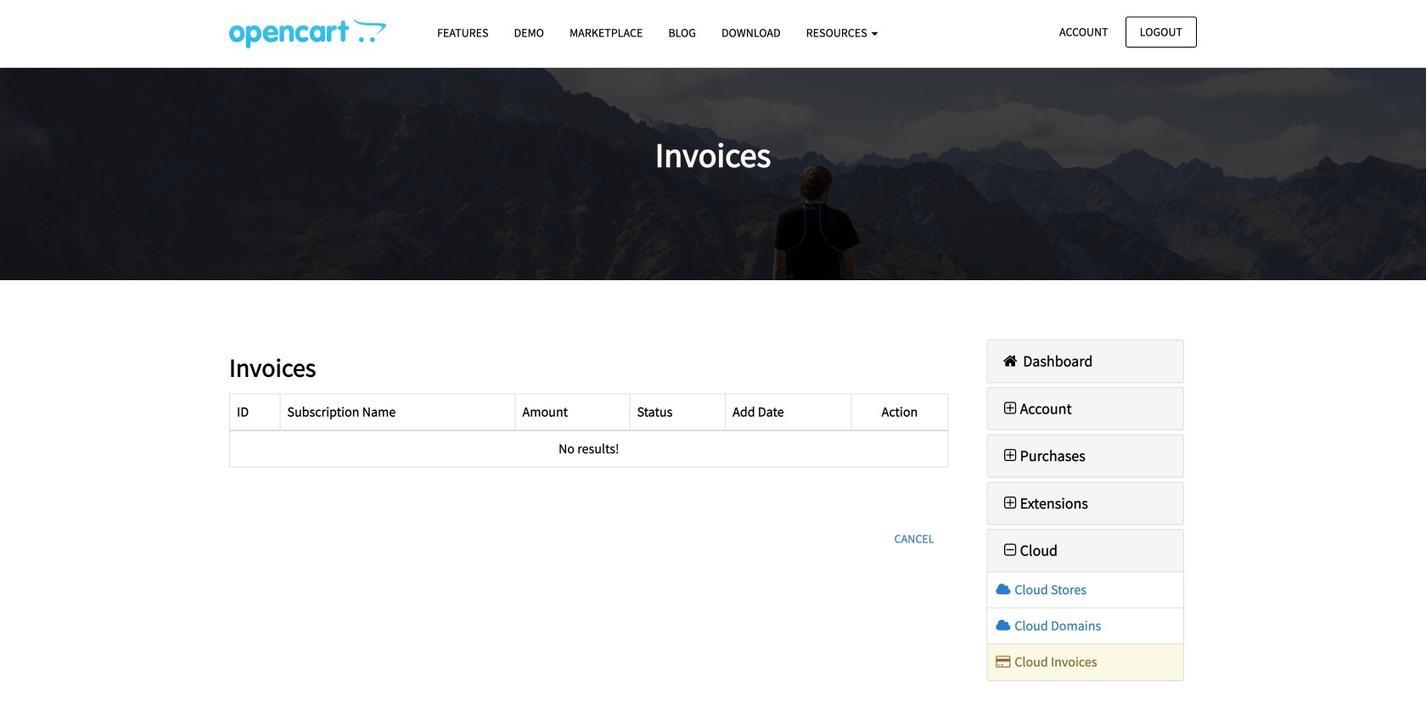 Task type: vqa. For each thing, say whether or not it's contained in the screenshot.
update
no



Task type: describe. For each thing, give the bounding box(es) containing it.
cloud image
[[995, 583, 1012, 596]]

cloud image
[[995, 619, 1012, 633]]

2 plus square o image from the top
[[1001, 448, 1020, 463]]



Task type: locate. For each thing, give the bounding box(es) containing it.
2 vertical spatial plus square o image
[[1001, 495, 1020, 511]]

0 vertical spatial plus square o image
[[1001, 401, 1020, 416]]

credit card image
[[995, 655, 1012, 669]]

1 vertical spatial plus square o image
[[1001, 448, 1020, 463]]

minus square o image
[[1001, 543, 1020, 558]]

plus square o image
[[1001, 401, 1020, 416], [1001, 448, 1020, 463], [1001, 495, 1020, 511]]

opencart cloud - invoice list image
[[229, 18, 386, 48]]

1 plus square o image from the top
[[1001, 401, 1020, 416]]

3 plus square o image from the top
[[1001, 495, 1020, 511]]

home image
[[1001, 353, 1020, 369]]



